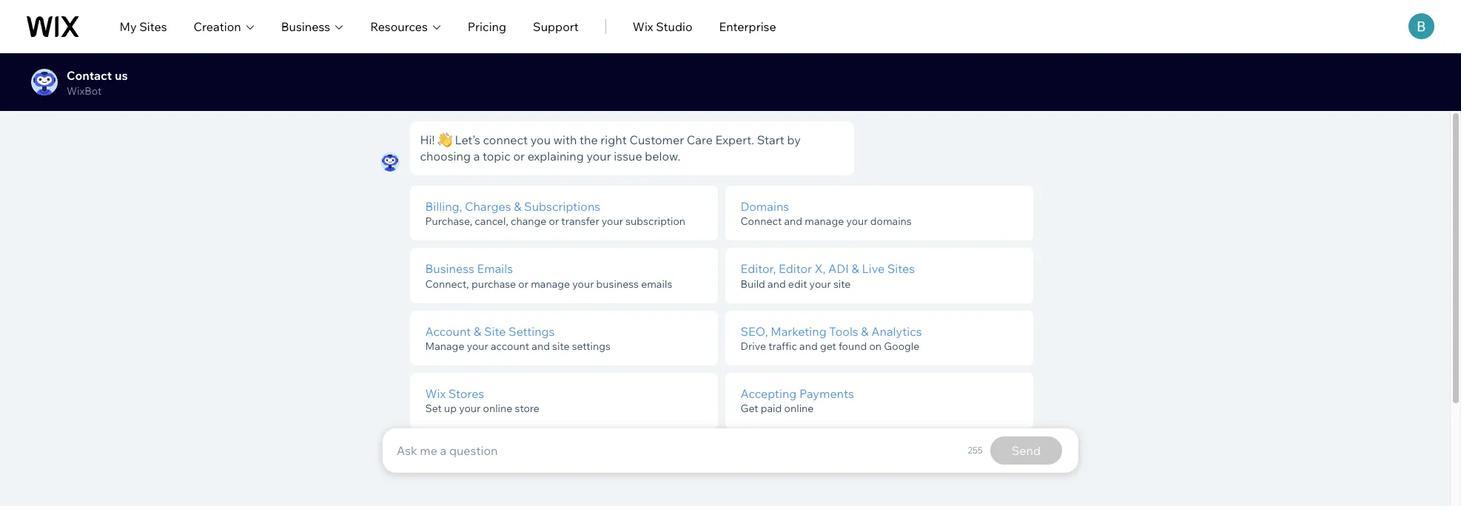 Task type: vqa. For each thing, say whether or not it's contained in the screenshot.
Submit Purchase
no



Task type: locate. For each thing, give the bounding box(es) containing it.
business button
[[281, 17, 344, 35]]

my
[[120, 19, 137, 34]]

wix studio
[[633, 19, 693, 34]]

profile image image
[[1409, 13, 1435, 39]]

sites
[[139, 19, 167, 34]]

studio
[[656, 19, 693, 34]]

creation button
[[194, 17, 255, 35]]

support
[[533, 19, 579, 34]]

pricing link
[[468, 17, 507, 35]]

enterprise
[[720, 19, 777, 34]]

my sites link
[[120, 17, 167, 35]]



Task type: describe. For each thing, give the bounding box(es) containing it.
creation
[[194, 19, 241, 34]]

resources
[[370, 19, 428, 34]]

pricing
[[468, 19, 507, 34]]

wix
[[633, 19, 654, 34]]

support link
[[533, 17, 579, 35]]

resources button
[[370, 17, 441, 35]]

my sites
[[120, 19, 167, 34]]

business
[[281, 19, 330, 34]]

enterprise link
[[720, 17, 777, 35]]

wix studio link
[[633, 17, 693, 35]]



